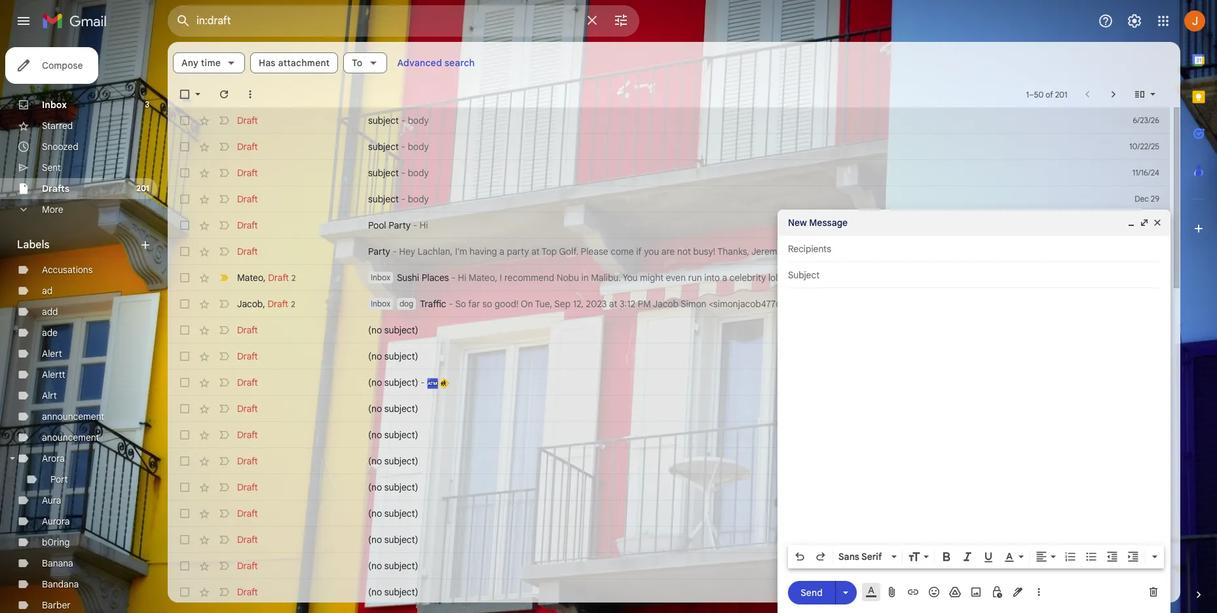 Task type: describe. For each thing, give the bounding box(es) containing it.
main content containing any time
[[168, 42, 1217, 613]]

anouncement link
[[42, 432, 99, 444]]

1
[[1026, 89, 1029, 99]]

dog
[[400, 299, 413, 309]]

nobu
[[557, 272, 579, 284]]

come
[[611, 246, 634, 257]]

6 row from the top
[[168, 238, 1170, 265]]

redo ‪(⌘y)‬ image
[[814, 550, 827, 563]]

0 horizontal spatial at
[[531, 246, 540, 257]]

new
[[788, 217, 807, 229]]

bandana link
[[42, 578, 79, 590]]

hey
[[399, 246, 415, 257]]

numbered list ‪(⌘⇧7)‬ image
[[1064, 550, 1077, 563]]

sep up 'indent more ‪(⌘])‬' icon
[[1136, 535, 1150, 544]]

15 row from the top
[[168, 474, 1170, 501]]

b0ring link
[[42, 537, 70, 548]]

row containing mateo
[[168, 265, 1217, 291]]

5 row from the top
[[168, 212, 1170, 238]]

(no subject) link for 3rd row from the bottom of the page
[[368, 533, 1098, 546]]

cell for 6th row from the bottom of the page
[[1123, 455, 1170, 468]]

(no subject) for (no subject) link related to 5th row from the bottom
[[368, 482, 418, 493]]

1 horizontal spatial hi
[[458, 272, 466, 284]]

barber
[[42, 599, 70, 611]]

16 row from the top
[[168, 501, 1170, 527]]

29
[[1151, 194, 1160, 204]]

search mail image
[[172, 9, 195, 33]]

message
[[809, 217, 848, 229]]

alert link
[[42, 348, 62, 360]]

4 subject) from the top
[[384, 403, 418, 415]]

sent
[[42, 162, 61, 174]]

body for 6/23/26
[[408, 115, 429, 126]]

(no subject) for first row from the bottom's (no subject) link
[[368, 586, 418, 598]]

busy!
[[693, 246, 716, 257]]

(no for (no subject) link for 6th row from the bottom of the page
[[368, 455, 382, 467]]

advanced search
[[397, 57, 475, 69]]

1 vertical spatial at
[[870, 272, 878, 284]]

subject for 11/16/24
[[368, 167, 399, 179]]

aura link
[[42, 495, 61, 506]]

1 horizontal spatial a
[[722, 272, 727, 284]]

cell for 7th row from the bottom of the page
[[1123, 428, 1170, 442]]

(no subject) link for 7th row from the bottom of the page
[[368, 428, 1098, 442]]

inbox link
[[42, 99, 67, 111]]

🚸 image
[[438, 378, 449, 389]]

(no subject) link for 5th row from the bottom
[[368, 481, 1098, 494]]

9 row from the top
[[168, 317, 1170, 343]]

5 cell from the top
[[1123, 350, 1170, 363]]

201 inside the labels navigation
[[136, 183, 149, 193]]

(no for (no subject) link associated with 7th row from the bottom of the page
[[368, 429, 382, 441]]

discard draft ‪(⌘⇧d)‬ image
[[1147, 586, 1160, 599]]

so
[[482, 298, 492, 310]]

banana
[[42, 557, 73, 569]]

2 row from the top
[[168, 134, 1170, 160]]

(no subject) for (no subject) link for 4th row from the bottom
[[368, 508, 418, 519]]

jacob , draft 2
[[237, 298, 295, 310]]

you
[[623, 272, 638, 284]]

starred
[[42, 120, 73, 132]]

labels navigation
[[0, 42, 168, 613]]

18 row from the top
[[168, 553, 1170, 579]]

2 subject) from the top
[[384, 350, 418, 362]]

attachment
[[278, 57, 330, 69]]

advanced
[[397, 57, 442, 69]]

0 vertical spatial pm
[[899, 272, 912, 284]]

new message dialog
[[778, 210, 1171, 613]]

support image
[[1098, 13, 1114, 29]]

0 vertical spatial 2023
[[847, 272, 867, 284]]

and
[[1182, 272, 1198, 284]]

1 vertical spatial 2023
[[586, 298, 607, 310]]

refresh image
[[217, 88, 231, 101]]

toggle confidential mode image
[[991, 586, 1004, 599]]

3 14 from the top
[[1152, 587, 1160, 597]]

10/22/25
[[1129, 142, 1160, 151]]

13 row from the top
[[168, 422, 1170, 448]]

0 horizontal spatial on
[[521, 298, 533, 310]]

might
[[640, 272, 664, 284]]

inbox inside inbox sushi places - hi mateo, i recommend nobu in malibu. you might even run into a celebrity lol! on mon, jul 31, 2023 at 1:55 pm mateo roberts <mateoroberts871@gmail.com> wrote: hi jeremy and ahm
[[371, 273, 390, 282]]

, for mateo
[[263, 272, 266, 283]]

pool party - hi
[[368, 219, 428, 231]]

alert
[[42, 348, 62, 360]]

body for 10/22/25
[[408, 141, 429, 153]]

pool
[[368, 219, 386, 231]]

0 horizontal spatial pm
[[638, 298, 651, 310]]

party
[[507, 246, 529, 257]]

tue,
[[535, 298, 552, 310]]

Search mail text field
[[197, 14, 576, 28]]

1 vertical spatial jeremy
[[1149, 272, 1180, 284]]

i'm
[[455, 246, 467, 257]]

celebrity
[[730, 272, 766, 284]]

row containing jacob
[[168, 291, 1170, 317]]

is
[[883, 298, 889, 310]]

10 subject) from the top
[[384, 560, 418, 572]]

starred link
[[42, 120, 73, 132]]

you
[[644, 246, 659, 257]]

has attachment
[[259, 57, 330, 69]]

0 vertical spatial jeremy
[[751, 246, 782, 257]]

labels heading
[[17, 238, 139, 252]]

insert photo image
[[970, 586, 983, 599]]

even
[[666, 272, 686, 284]]

far
[[468, 298, 480, 310]]

1 50 of 201
[[1026, 89, 1067, 99]]

bold ‪(⌘b)‬ image
[[940, 550, 953, 563]]

1 horizontal spatial jacob
[[653, 298, 679, 310]]

1 subject) from the top
[[384, 324, 418, 336]]

so
[[455, 298, 466, 310]]

inbox sushi places - hi mateo, i recommend nobu in malibu. you might even run into a celebrity lol! on mon, jul 31, 2023 at 1:55 pm mateo roberts <mateoroberts871@gmail.com> wrote: hi jeremy and ahm
[[371, 272, 1217, 284]]

14 for 3rd row from the bottom of the page
[[1152, 535, 1160, 544]]

arora
[[42, 453, 65, 464]]

indent less ‪(⌘[)‬ image
[[1106, 550, 1119, 563]]

draft for ninth row from the bottom of the page
[[237, 377, 258, 388]]

Subject field
[[788, 269, 1160, 282]]

🏧 image
[[427, 378, 438, 389]]

draft for first row from the bottom
[[237, 586, 258, 598]]

simon
[[681, 298, 706, 310]]

cell for ninth row from the bottom of the page
[[1123, 376, 1170, 389]]

(no subject) link for 4th row from the bottom
[[368, 507, 1098, 520]]

port link
[[50, 474, 68, 485]]

draft for third row
[[237, 167, 258, 179]]

<mateoroberts871@gmail.com>
[[978, 272, 1109, 284]]

ad link
[[42, 285, 52, 297]]

1 horizontal spatial mateo
[[914, 272, 941, 284]]

lol!
[[768, 272, 780, 284]]

arora link
[[42, 453, 65, 464]]

compose button
[[5, 47, 99, 84]]

mon,
[[797, 272, 817, 284]]

17 row from the top
[[168, 527, 1170, 553]]

has
[[259, 57, 276, 69]]

(no subject) for second (no subject) link from the top
[[368, 350, 418, 362]]

draft for 4th row from the bottom
[[237, 508, 258, 519]]

cell for row containing jacob
[[1123, 297, 1170, 311]]

3
[[145, 100, 149, 109]]

run
[[688, 272, 702, 284]]

underline ‪(⌘u)‬ image
[[982, 551, 995, 564]]

(no subject) link for 6th row from the bottom of the page
[[368, 455, 1098, 468]]

(no for second (no subject) link from the top
[[368, 350, 382, 362]]

accusations
[[42, 264, 93, 276]]

are
[[661, 246, 675, 257]]

any
[[181, 57, 199, 69]]

6 subject) from the top
[[384, 455, 418, 467]]

(no subject) for 8th (no subject) link from the bottom of the page
[[368, 403, 418, 415]]

oct 21
[[1137, 220, 1160, 230]]

8 subject) from the top
[[384, 508, 418, 519]]

in
[[581, 272, 589, 284]]

ahm
[[1200, 272, 1217, 284]]

sans serif
[[839, 551, 882, 563]]

thanks,
[[717, 246, 750, 257]]

(no for (no subject) link for 4th row from the bottom
[[368, 508, 382, 519]]

draft for 7th row from the bottom of the page
[[237, 429, 258, 441]]

mateo , draft 2
[[237, 272, 296, 283]]

0 horizontal spatial hi
[[420, 219, 428, 231]]

(no subject) link for 2nd row from the bottom of the page
[[368, 559, 1098, 573]]

(no subject) for (no subject) link for 3rd row from the bottom of the page
[[368, 534, 418, 546]]

draft for 6th row from the bottom of the page
[[237, 455, 258, 467]]

into
[[704, 272, 720, 284]]

21
[[1153, 220, 1160, 230]]

sep 14 for 2nd row from the bottom of the page
[[1136, 561, 1160, 571]]

body for 11/16/24
[[408, 167, 429, 179]]

more
[[42, 204, 63, 216]]

insert files using drive image
[[949, 586, 962, 599]]

3 sep 14 from the top
[[1136, 587, 1160, 597]]

sent link
[[42, 162, 61, 174]]

(no for first row from the bottom's (no subject) link
[[368, 586, 382, 598]]

more options image
[[1035, 586, 1043, 599]]

sushi
[[397, 272, 419, 284]]

drafts
[[42, 183, 70, 195]]

advanced search options image
[[608, 7, 634, 33]]

new message
[[788, 217, 848, 229]]

cell for 14th row from the bottom of the page
[[1123, 245, 1170, 258]]

pop out image
[[1139, 217, 1150, 228]]

recommend
[[504, 272, 554, 284]]

sans serif option
[[836, 550, 889, 563]]

body for dec 29
[[408, 193, 429, 205]]



Task type: vqa. For each thing, say whether or not it's contained in the screenshot.
3:12
yes



Task type: locate. For each thing, give the bounding box(es) containing it.
older image
[[1107, 88, 1120, 101]]

5 (no subject) from the top
[[368, 429, 418, 441]]

subject - body for dec 29
[[368, 193, 429, 205]]

0 vertical spatial 14
[[1152, 535, 1160, 544]]

wrote: down the minimize icon
[[1111, 272, 1137, 284]]

6 (no subject) from the top
[[368, 455, 418, 467]]

1 body from the top
[[408, 115, 429, 126]]

0 vertical spatial on
[[782, 272, 795, 284]]

draft for 5th row from the bottom
[[237, 482, 258, 493]]

golf.
[[559, 246, 578, 257]]

party right pool
[[389, 219, 411, 231]]

1 (no subject) from the top
[[368, 324, 418, 336]]

8 row from the top
[[168, 291, 1170, 317]]

draft for 14th row from the bottom of the page
[[237, 246, 258, 257]]

1 sep 14 from the top
[[1136, 535, 1160, 544]]

dec
[[1135, 194, 1149, 204]]

8 (no subject) link from the top
[[368, 533, 1098, 546]]

cell for 4th row from the bottom
[[1123, 507, 1170, 520]]

7 (no subject) from the top
[[368, 482, 418, 493]]

b0ring
[[42, 537, 70, 548]]

3 subject from the top
[[368, 167, 399, 179]]

5 (no from the top
[[368, 429, 382, 441]]

201 inside main content
[[1055, 89, 1067, 99]]

a left 'party'
[[499, 246, 504, 257]]

1 horizontal spatial wrote:
[[1111, 272, 1137, 284]]

11 cell from the top
[[1123, 507, 1170, 520]]

has attachment button
[[250, 52, 338, 73]]

Message Body text field
[[788, 295, 1160, 541]]

11 subject) from the top
[[384, 586, 418, 598]]

3 (no from the top
[[368, 377, 382, 388]]

2 2 from the top
[[291, 299, 295, 309]]

alrt link
[[42, 390, 57, 402]]

10 (no subject) link from the top
[[368, 586, 1098, 599]]

1 vertical spatial 14
[[1152, 561, 1160, 571]]

3 cell from the top
[[1123, 297, 1170, 311]]

1 horizontal spatial at
[[609, 298, 617, 310]]

6 (no from the top
[[368, 455, 382, 467]]

hi left and on the top of the page
[[1139, 272, 1148, 284]]

any time button
[[173, 52, 245, 73]]

0 horizontal spatial 201
[[136, 183, 149, 193]]

2 vertical spatial at
[[609, 298, 617, 310]]

malibu.
[[591, 272, 621, 284]]

there?
[[956, 298, 983, 310]]

at left 3:12
[[609, 298, 617, 310]]

italic ‪(⌘i)‬ image
[[961, 550, 974, 563]]

insert emoji ‪(⌘⇧2)‬ image
[[928, 586, 941, 599]]

1 subject from the top
[[368, 115, 399, 126]]

oct
[[1137, 220, 1151, 230]]

2 horizontal spatial hi
[[1139, 272, 1148, 284]]

aura
[[42, 495, 61, 506]]

places
[[422, 272, 449, 284]]

sep 14
[[1136, 535, 1160, 544], [1136, 561, 1160, 571], [1136, 587, 1160, 597]]

11 row from the top
[[168, 369, 1170, 396]]

4 (no subject) link from the top
[[368, 428, 1098, 442]]

9 subject) from the top
[[384, 534, 418, 546]]

draft for first row
[[237, 115, 258, 126]]

(no subject) for 10th (no subject) link from the bottom of the page
[[368, 324, 418, 336]]

to button
[[343, 52, 387, 73]]

14 up more formatting options icon
[[1152, 535, 1160, 544]]

minimize image
[[1126, 217, 1137, 228]]

snoozed link
[[42, 141, 78, 153]]

a right into
[[722, 272, 727, 284]]

14 right 'indent more ‪(⌘])‬' icon
[[1152, 561, 1160, 571]]

(no subject) for (no subject) link associated with 7th row from the bottom of the page
[[368, 429, 418, 441]]

0 vertical spatial sep 14
[[1136, 535, 1160, 544]]

serif
[[862, 551, 882, 563]]

to
[[352, 57, 363, 69]]

2 (no subject) from the top
[[368, 350, 418, 362]]

2023 right 31,
[[847, 272, 867, 284]]

on right lol!
[[782, 272, 795, 284]]

settings image
[[1127, 13, 1143, 29]]

inbox left dog
[[371, 299, 390, 309]]

2 sep 14 from the top
[[1136, 561, 1160, 571]]

on
[[782, 272, 795, 284], [521, 298, 533, 310]]

sep 14 for 3rd row from the bottom of the page
[[1136, 535, 1160, 544]]

0 vertical spatial party
[[389, 219, 411, 231]]

8 (no subject) from the top
[[368, 508, 418, 519]]

insert link ‪(⌘k)‬ image
[[907, 586, 920, 599]]

7 (no from the top
[[368, 482, 382, 493]]

sep 14 down more formatting options icon
[[1136, 587, 1160, 597]]

recipients
[[788, 243, 831, 255]]

compose
[[42, 60, 83, 71]]

sans
[[839, 551, 859, 563]]

1 vertical spatial a
[[722, 272, 727, 284]]

hi left mateo,
[[458, 272, 466, 284]]

please
[[581, 246, 608, 257]]

the
[[892, 298, 905, 310]]

1 horizontal spatial pm
[[899, 272, 912, 284]]

(no subject) for (no subject) link for 6th row from the bottom of the page
[[368, 455, 418, 467]]

, for jacob
[[263, 298, 265, 310]]

3 subject - body from the top
[[368, 167, 429, 179]]

None checkbox
[[178, 88, 191, 101], [178, 114, 191, 127], [178, 193, 191, 206], [178, 219, 191, 232], [178, 271, 191, 284], [178, 297, 191, 311], [178, 324, 191, 337], [178, 376, 191, 389], [178, 507, 191, 520], [178, 559, 191, 573], [178, 586, 191, 599], [178, 88, 191, 101], [178, 114, 191, 127], [178, 193, 191, 206], [178, 219, 191, 232], [178, 271, 191, 284], [178, 297, 191, 311], [178, 324, 191, 337], [178, 376, 191, 389], [178, 507, 191, 520], [178, 559, 191, 573], [178, 586, 191, 599]]

2 inside mateo , draft 2
[[291, 273, 296, 283]]

inbox inside the labels navigation
[[42, 99, 67, 111]]

3 body from the top
[[408, 167, 429, 179]]

close image
[[1152, 217, 1163, 228]]

bandana
[[42, 578, 79, 590]]

aurora link
[[42, 516, 70, 527]]

2 for mateo
[[291, 273, 296, 283]]

2 vertical spatial 14
[[1152, 587, 1160, 597]]

2 (no subject) link from the top
[[368, 350, 1098, 363]]

1 vertical spatial 201
[[136, 183, 149, 193]]

send button
[[788, 581, 835, 604]]

main content
[[168, 42, 1217, 613]]

None search field
[[168, 5, 639, 37]]

hi
[[420, 219, 428, 231], [458, 272, 466, 284], [1139, 272, 1148, 284]]

4 (no subject) from the top
[[368, 403, 418, 415]]

3 (no subject) link from the top
[[368, 402, 1098, 415]]

6 cell from the top
[[1123, 376, 1170, 389]]

2023
[[847, 272, 867, 284], [586, 298, 607, 310]]

4 body from the top
[[408, 193, 429, 205]]

(no for (no subject) link for 3rd row from the bottom of the page
[[368, 534, 382, 546]]

9 (no from the top
[[368, 534, 382, 546]]

2 up the jacob , draft 2 at left
[[291, 273, 296, 283]]

inbox
[[42, 99, 67, 111], [371, 273, 390, 282], [371, 299, 390, 309]]

1 horizontal spatial 2023
[[847, 272, 867, 284]]

advanced search button
[[392, 51, 480, 75]]

0 horizontal spatial jeremy
[[751, 246, 782, 257]]

mateo up traffic
[[914, 272, 941, 284]]

1 vertical spatial ,
[[263, 298, 265, 310]]

19 row from the top
[[168, 579, 1170, 605]]

0 horizontal spatial jacob
[[237, 298, 263, 310]]

more send options image
[[839, 586, 852, 599]]

4 cell from the top
[[1123, 324, 1170, 337]]

main menu image
[[16, 13, 31, 29]]

pm right 1:55
[[899, 272, 912, 284]]

5 (no subject) link from the top
[[368, 455, 1098, 468]]

2 subject from the top
[[368, 141, 399, 153]]

jacob down mateo , draft 2
[[237, 298, 263, 310]]

0 vertical spatial at
[[531, 246, 540, 257]]

6 (no subject) link from the top
[[368, 481, 1098, 494]]

draft for 3rd row from the bottom of the page
[[237, 534, 258, 546]]

clear search image
[[579, 7, 605, 33]]

send
[[801, 587, 823, 598]]

1 vertical spatial on
[[521, 298, 533, 310]]

50
[[1034, 89, 1044, 99]]

14 for 2nd row from the bottom of the page
[[1152, 561, 1160, 571]]

11 (no from the top
[[368, 586, 382, 598]]

2 down mateo , draft 2
[[291, 299, 295, 309]]

attach files image
[[886, 586, 899, 599]]

2023 right 12,
[[586, 298, 607, 310]]

party down pool
[[368, 246, 390, 257]]

toggle split pane mode image
[[1133, 88, 1146, 101]]

10 (no subject) from the top
[[368, 560, 418, 572]]

1 horizontal spatial jeremy
[[1149, 272, 1180, 284]]

3:12
[[620, 298, 635, 310]]

at
[[531, 246, 540, 257], [870, 272, 878, 284], [609, 298, 617, 310]]

(no
[[368, 324, 382, 336], [368, 350, 382, 362], [368, 377, 382, 388], [368, 403, 382, 415], [368, 429, 382, 441], [368, 455, 382, 467], [368, 482, 382, 493], [368, 508, 382, 519], [368, 534, 382, 546], [368, 560, 382, 572], [368, 586, 382, 598]]

4 row from the top
[[168, 186, 1170, 212]]

7 (no subject) link from the top
[[368, 507, 1098, 520]]

201
[[1055, 89, 1067, 99], [136, 183, 149, 193]]

of
[[1046, 89, 1053, 99]]

announcement
[[42, 411, 104, 423]]

9 (no subject) link from the top
[[368, 559, 1098, 573]]

3 row from the top
[[168, 160, 1170, 186]]

0 horizontal spatial mateo
[[237, 272, 263, 283]]

on left tue,
[[521, 298, 533, 310]]

formatting options toolbar
[[788, 545, 1164, 569]]

gmail image
[[42, 8, 113, 34]]

bulleted list ‪(⌘⇧8)‬ image
[[1085, 550, 1098, 563]]

sep down 'indent more ‪(⌘])‬' icon
[[1136, 587, 1150, 597]]

anouncement
[[42, 432, 99, 444]]

4 (no from the top
[[368, 403, 382, 415]]

alertt link
[[42, 369, 65, 381]]

1 row from the top
[[168, 107, 1170, 134]]

sep 14 up discard draft ‪(⌘⇧d)‬ icon
[[1136, 561, 1160, 571]]

2 body from the top
[[408, 141, 429, 153]]

8 cell from the top
[[1123, 428, 1170, 442]]

sep 14 up more formatting options icon
[[1136, 535, 1160, 544]]

3 subject) from the top
[[384, 377, 418, 388]]

draft for 2nd row from the bottom of the page
[[237, 560, 258, 572]]

top
[[542, 246, 557, 257]]

(no for 10th (no subject) link from the bottom of the page
[[368, 324, 382, 336]]

1 horizontal spatial 201
[[1055, 89, 1067, 99]]

None checkbox
[[178, 140, 191, 153], [178, 166, 191, 179], [178, 245, 191, 258], [178, 350, 191, 363], [178, 402, 191, 415], [178, 428, 191, 442], [178, 455, 191, 468], [178, 481, 191, 494], [178, 533, 191, 546], [178, 140, 191, 153], [178, 166, 191, 179], [178, 245, 191, 258], [178, 350, 191, 363], [178, 402, 191, 415], [178, 428, 191, 442], [178, 455, 191, 468], [178, 481, 191, 494], [178, 533, 191, 546]]

1 subject - body from the top
[[368, 115, 429, 126]]

subject - body for 10/22/25
[[368, 141, 429, 153]]

0 horizontal spatial wrote:
[[834, 298, 860, 310]]

7 subject) from the top
[[384, 482, 418, 493]]

0 horizontal spatial 2023
[[586, 298, 607, 310]]

8 (no from the top
[[368, 508, 382, 519]]

jeremy left and on the top of the page
[[1149, 272, 1180, 284]]

0 vertical spatial ,
[[263, 272, 266, 283]]

dec 29
[[1135, 194, 1160, 204]]

1 horizontal spatial on
[[782, 272, 795, 284]]

<simonjacob477@gmail.com>
[[709, 298, 832, 310]]

party
[[389, 219, 411, 231], [368, 246, 390, 257]]

jeremy up lol!
[[751, 246, 782, 257]]

search
[[445, 57, 475, 69]]

1 vertical spatial sep 14
[[1136, 561, 1160, 571]]

3 (no subject) from the top
[[368, 377, 418, 388]]

sep left 12,
[[554, 298, 571, 310]]

10 row from the top
[[168, 343, 1170, 369]]

12 row from the top
[[168, 396, 1170, 422]]

(no for (no subject) link related to 5th row from the bottom
[[368, 482, 382, 493]]

2 inside the jacob , draft 2
[[291, 299, 295, 309]]

cell for 5th row from the bottom
[[1123, 481, 1170, 494]]

cell
[[1123, 245, 1170, 258], [1123, 271, 1170, 284], [1123, 297, 1170, 311], [1123, 324, 1170, 337], [1123, 350, 1170, 363], [1123, 376, 1170, 389], [1123, 402, 1170, 415], [1123, 428, 1170, 442], [1123, 455, 1170, 468], [1123, 481, 1170, 494], [1123, 507, 1170, 520]]

1 (no from the top
[[368, 324, 382, 336]]

7 row from the top
[[168, 265, 1217, 291]]

2 for jacob
[[291, 299, 295, 309]]

1 vertical spatial pm
[[638, 298, 651, 310]]

aurora
[[42, 516, 70, 527]]

4 subject - body from the top
[[368, 193, 429, 205]]

barber link
[[42, 599, 70, 611]]

, up the jacob , draft 2 at left
[[263, 272, 266, 283]]

2 cell from the top
[[1123, 271, 1170, 284]]

inbox up the starred
[[42, 99, 67, 111]]

1 2 from the top
[[291, 273, 296, 283]]

insert signature image
[[1011, 586, 1025, 599]]

2 vertical spatial sep 14
[[1136, 587, 1160, 597]]

add
[[42, 306, 58, 318]]

snoozed
[[42, 141, 78, 153]]

jacob left simon
[[653, 298, 679, 310]]

at left 'top'
[[531, 246, 540, 257]]

draft for 2nd row from the top
[[237, 141, 258, 153]]

undo ‪(⌘z)‬ image
[[793, 550, 806, 563]]

subject - body for 6/23/26
[[368, 115, 429, 126]]

1:55
[[880, 272, 896, 284]]

(no for (no subject) link for 2nd row from the bottom of the page
[[368, 560, 382, 572]]

body
[[408, 115, 429, 126], [408, 141, 429, 153], [408, 167, 429, 179], [408, 193, 429, 205]]

2 (no from the top
[[368, 350, 382, 362]]

2 subject - body from the top
[[368, 141, 429, 153]]

4 subject from the top
[[368, 193, 399, 205]]

jul
[[819, 272, 831, 284]]

lachlan,
[[418, 246, 453, 257]]

indent more ‪(⌘])‬ image
[[1127, 550, 1140, 563]]

1 vertical spatial inbox
[[371, 273, 390, 282]]

0 vertical spatial 2
[[291, 273, 296, 283]]

sep up discard draft ‪(⌘⇧d)‬ icon
[[1136, 561, 1150, 571]]

labels
[[17, 238, 50, 252]]

subject for 6/23/26
[[368, 115, 399, 126]]

, down mateo , draft 2
[[263, 298, 265, 310]]

1 vertical spatial party
[[368, 246, 390, 257]]

add link
[[42, 306, 58, 318]]

5 subject) from the top
[[384, 429, 418, 441]]

9 cell from the top
[[1123, 455, 1170, 468]]

subject - body for 11/16/24
[[368, 167, 429, 179]]

1 cell from the top
[[1123, 245, 1170, 258]]

0 horizontal spatial a
[[499, 246, 504, 257]]

pm right 3:12
[[638, 298, 651, 310]]

a
[[499, 246, 504, 257], [722, 272, 727, 284]]

9 (no subject) from the top
[[368, 534, 418, 546]]

11/16/24
[[1133, 168, 1160, 178]]

alertt
[[42, 369, 65, 381]]

1 14 from the top
[[1152, 535, 1160, 544]]

11 (no subject) from the top
[[368, 586, 418, 598]]

14
[[1152, 535, 1160, 544], [1152, 561, 1160, 571], [1152, 587, 1160, 597]]

2 14 from the top
[[1152, 561, 1160, 571]]

10 cell from the top
[[1123, 481, 1170, 494]]

hi up lachlan,
[[420, 219, 428, 231]]

wrote: left how
[[834, 298, 860, 310]]

7 cell from the top
[[1123, 402, 1170, 415]]

mateo up the jacob , draft 2 at left
[[237, 272, 263, 283]]

(no subject) link for first row from the bottom
[[368, 586, 1098, 599]]

0 vertical spatial inbox
[[42, 99, 67, 111]]

cell for row containing mateo
[[1123, 271, 1170, 284]]

-
[[401, 115, 405, 126], [401, 141, 405, 153], [401, 167, 405, 179], [401, 193, 405, 205], [413, 219, 417, 231], [393, 246, 397, 257], [451, 272, 456, 284], [449, 298, 453, 310], [418, 377, 427, 388]]

subject for dec 29
[[368, 193, 399, 205]]

0 vertical spatial wrote:
[[1111, 272, 1137, 284]]

i
[[500, 272, 502, 284]]

tab list
[[1181, 42, 1217, 566]]

draft for 15th row from the bottom of the page
[[237, 219, 258, 231]]

more image
[[244, 88, 257, 101]]

draft for 16th row from the bottom of the page
[[237, 193, 258, 205]]

(no for 8th (no subject) link from the bottom of the page
[[368, 403, 382, 415]]

1 vertical spatial 2
[[291, 299, 295, 309]]

(no subject) for (no subject) link for 2nd row from the bottom of the page
[[368, 560, 418, 572]]

31,
[[834, 272, 844, 284]]

inbox left sushi
[[371, 273, 390, 282]]

0 vertical spatial 201
[[1055, 89, 1067, 99]]

12,
[[573, 298, 584, 310]]

draft
[[237, 115, 258, 126], [237, 141, 258, 153], [237, 167, 258, 179], [237, 193, 258, 205], [237, 219, 258, 231], [237, 246, 258, 257], [268, 272, 289, 283], [268, 298, 288, 310], [237, 324, 258, 336], [237, 350, 258, 362], [237, 377, 258, 388], [237, 403, 258, 415], [237, 429, 258, 441], [237, 455, 258, 467], [237, 482, 258, 493], [237, 508, 258, 519], [237, 534, 258, 546], [237, 560, 258, 572], [237, 586, 258, 598]]

having
[[470, 246, 497, 257]]

0 vertical spatial a
[[499, 246, 504, 257]]

14 down more formatting options icon
[[1152, 587, 1160, 597]]

more formatting options image
[[1148, 550, 1162, 563]]

1 (no subject) link from the top
[[368, 324, 1098, 337]]

2 vertical spatial inbox
[[371, 299, 390, 309]]

at left 1:55
[[870, 272, 878, 284]]

traffic - so far so good! on tue, sep 12, 2023 at 3:12 pm jacob simon <simonjacob477@gmail.com> wrote: how is the traffic over there?
[[420, 298, 983, 310]]

1 vertical spatial wrote:
[[834, 298, 860, 310]]

accusations link
[[42, 264, 93, 276]]

row
[[168, 107, 1170, 134], [168, 134, 1170, 160], [168, 160, 1170, 186], [168, 186, 1170, 212], [168, 212, 1170, 238], [168, 238, 1170, 265], [168, 265, 1217, 291], [168, 291, 1170, 317], [168, 317, 1170, 343], [168, 343, 1170, 369], [168, 369, 1170, 396], [168, 396, 1170, 422], [168, 422, 1170, 448], [168, 448, 1170, 474], [168, 474, 1170, 501], [168, 501, 1170, 527], [168, 527, 1170, 553], [168, 553, 1170, 579], [168, 579, 1170, 605]]

2 horizontal spatial at
[[870, 272, 878, 284]]

subject for 10/22/25
[[368, 141, 399, 153]]

14 row from the top
[[168, 448, 1170, 474]]

10 (no from the top
[[368, 560, 382, 572]]



